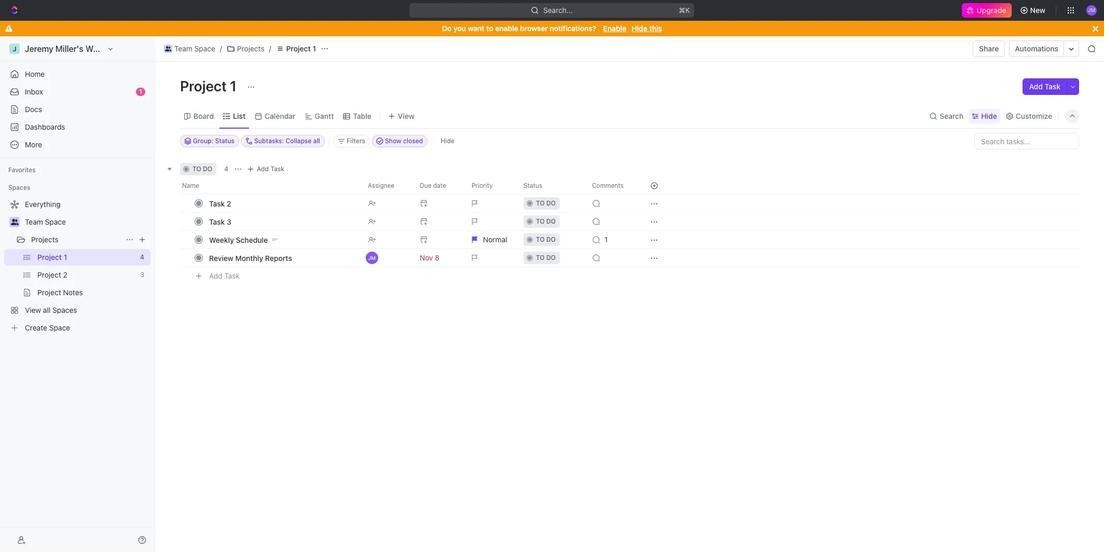 Task type: describe. For each thing, give the bounding box(es) containing it.
upgrade
[[977, 6, 1007, 15]]

do you want to enable browser notifications? enable hide this
[[442, 24, 663, 33]]

do
[[442, 24, 452, 33]]

1 horizontal spatial add
[[257, 165, 269, 173]]

2 / from the left
[[269, 44, 271, 53]]

show
[[385, 137, 402, 145]]

gantt link
[[313, 109, 334, 123]]

enable
[[496, 24, 519, 33]]

docs
[[25, 105, 42, 114]]

hide inside button
[[441, 137, 455, 145]]

workspace
[[86, 44, 129, 53]]

view for view all spaces
[[25, 306, 41, 315]]

comments
[[592, 182, 624, 190]]

notes
[[63, 288, 83, 297]]

due
[[420, 182, 432, 190]]

priority button
[[466, 178, 518, 194]]

task down review
[[225, 271, 240, 280]]

status button
[[518, 178, 586, 194]]

team inside sidebar 'navigation'
[[25, 218, 43, 226]]

to do button for review monthly reports
[[518, 249, 586, 267]]

2 horizontal spatial add task button
[[1024, 78, 1068, 95]]

search...
[[544, 6, 573, 15]]

view for view
[[398, 111, 415, 120]]

search
[[940, 111, 964, 120]]

1 button
[[586, 231, 638, 249]]

list
[[233, 111, 246, 120]]

favorites
[[8, 166, 36, 174]]

normal button
[[466, 231, 518, 249]]

assignee button
[[362, 178, 414, 194]]

jm for top jm dropdown button
[[1089, 7, 1096, 13]]

‎task
[[209, 199, 225, 208]]

3 to do button from the top
[[518, 231, 586, 249]]

normal
[[483, 235, 508, 244]]

0 horizontal spatial add task button
[[205, 270, 244, 282]]

all inside view all spaces link
[[43, 306, 51, 315]]

hide button
[[970, 109, 1001, 123]]

weekly schedule link
[[207, 232, 360, 247]]

to for ‎task 2 link
[[536, 199, 545, 207]]

Search tasks... text field
[[976, 133, 1080, 149]]

show closed
[[385, 137, 423, 145]]

0 vertical spatial project 1 link
[[273, 43, 319, 55]]

you
[[454, 24, 466, 33]]

do for ‎task 2
[[547, 199, 556, 207]]

calendar
[[265, 111, 296, 120]]

1 horizontal spatial all
[[314, 137, 320, 145]]

4 inside tree
[[140, 253, 144, 261]]

miller's
[[56, 44, 83, 53]]

gantt
[[315, 111, 334, 120]]

customize button
[[1003, 109, 1056, 123]]

view all spaces link
[[4, 302, 149, 319]]

docs link
[[4, 101, 151, 118]]

monthly
[[236, 254, 263, 262]]

0 horizontal spatial team space link
[[25, 214, 149, 231]]

to for weekly schedule link
[[536, 236, 545, 244]]

review
[[209, 254, 234, 262]]

new
[[1031, 6, 1046, 15]]

project 2 link
[[37, 267, 136, 284]]

0 vertical spatial projects
[[237, 44, 265, 53]]

jeremy
[[25, 44, 53, 53]]

do for review monthly reports
[[547, 254, 556, 262]]

share button
[[974, 41, 1006, 57]]

browser
[[520, 24, 548, 33]]

table link
[[351, 109, 372, 123]]

due date
[[420, 182, 447, 190]]

‎task 2
[[209, 199, 231, 208]]

group:
[[193, 137, 214, 145]]

everything
[[25, 200, 61, 209]]

review monthly reports
[[209, 254, 292, 262]]

table
[[353, 111, 372, 120]]

project 2
[[37, 271, 67, 279]]

filters button
[[334, 135, 370, 147]]

‎task 2 link
[[207, 196, 360, 211]]

board
[[194, 111, 214, 120]]

weekly
[[209, 235, 234, 244]]

create
[[25, 323, 47, 332]]

collapse
[[286, 137, 312, 145]]

add for 'add task' button to the right
[[1030, 82, 1044, 91]]

dashboards link
[[4, 119, 151, 136]]

task 3 link
[[207, 214, 360, 229]]

dashboards
[[25, 123, 65, 131]]

automations
[[1016, 44, 1059, 53]]

view button
[[385, 109, 419, 123]]

upgrade link
[[963, 3, 1012, 18]]

group: status
[[193, 137, 235, 145]]

view all spaces
[[25, 306, 77, 315]]

search button
[[927, 109, 967, 123]]

jeremy miller's workspace
[[25, 44, 129, 53]]

1 horizontal spatial projects link
[[224, 43, 267, 55]]

hide inside dropdown button
[[982, 111, 998, 120]]

⌘k
[[680, 6, 691, 15]]

comments button
[[586, 178, 638, 194]]

2 vertical spatial space
[[49, 323, 70, 332]]

due date button
[[414, 178, 466, 194]]

1 inside dropdown button
[[605, 235, 608, 244]]



Task type: locate. For each thing, give the bounding box(es) containing it.
1 horizontal spatial 2
[[227, 199, 231, 208]]

everything link
[[4, 196, 149, 213]]

view up show closed
[[398, 111, 415, 120]]

new button
[[1016, 2, 1053, 19]]

1 vertical spatial jm button
[[362, 249, 414, 267]]

1 vertical spatial project 1 link
[[37, 249, 136, 266]]

project notes link
[[37, 285, 149, 301]]

more
[[25, 140, 42, 149]]

share
[[980, 44, 1000, 53]]

0 vertical spatial 4
[[224, 165, 228, 173]]

0 horizontal spatial view
[[25, 306, 41, 315]]

2 vertical spatial add
[[209, 271, 223, 280]]

home link
[[4, 66, 151, 83]]

jm for the leftmost jm dropdown button
[[369, 255, 376, 261]]

2 horizontal spatial add task
[[1030, 82, 1061, 91]]

0 horizontal spatial 2
[[63, 271, 67, 279]]

1 vertical spatial view
[[25, 306, 41, 315]]

inbox
[[25, 87, 43, 96]]

2 for project 2
[[63, 271, 67, 279]]

add task button up customize
[[1024, 78, 1068, 95]]

4
[[224, 165, 228, 173], [140, 253, 144, 261]]

hide left this
[[632, 24, 648, 33]]

board link
[[192, 109, 214, 123]]

more button
[[4, 137, 151, 153]]

1 horizontal spatial add task button
[[245, 163, 289, 176]]

1 horizontal spatial team
[[174, 44, 193, 53]]

0 vertical spatial view
[[398, 111, 415, 120]]

1 to do button from the top
[[518, 194, 586, 213]]

1 horizontal spatial /
[[269, 44, 271, 53]]

0 horizontal spatial 4
[[140, 253, 144, 261]]

hide right search
[[982, 111, 998, 120]]

3 inside sidebar 'navigation'
[[140, 271, 144, 279]]

1 vertical spatial 2
[[63, 271, 67, 279]]

all
[[314, 137, 320, 145], [43, 306, 51, 315]]

0 horizontal spatial projects link
[[31, 232, 122, 248]]

customize
[[1017, 111, 1053, 120]]

2 right ‎task
[[227, 199, 231, 208]]

2 vertical spatial project 1
[[37, 253, 67, 262]]

2 inside tree
[[63, 271, 67, 279]]

1 vertical spatial projects
[[31, 235, 59, 244]]

0 vertical spatial projects link
[[224, 43, 267, 55]]

1 horizontal spatial view
[[398, 111, 415, 120]]

team space right user group image
[[174, 44, 215, 53]]

0 vertical spatial project 1
[[286, 44, 316, 53]]

j
[[13, 45, 16, 53]]

tree containing everything
[[4, 196, 151, 336]]

jm
[[1089, 7, 1096, 13], [369, 255, 376, 261]]

to for "review monthly reports" link
[[536, 254, 545, 262]]

add task down review
[[209, 271, 240, 280]]

0 vertical spatial add task button
[[1024, 78, 1068, 95]]

projects inside sidebar 'navigation'
[[31, 235, 59, 244]]

view inside button
[[398, 111, 415, 120]]

0 horizontal spatial projects
[[31, 235, 59, 244]]

1 / from the left
[[220, 44, 222, 53]]

space
[[195, 44, 215, 53], [45, 218, 66, 226], [49, 323, 70, 332]]

1
[[313, 44, 316, 53], [230, 77, 237, 95], [139, 88, 142, 96], [605, 235, 608, 244], [64, 253, 67, 262]]

2 for ‎task 2
[[227, 199, 231, 208]]

1 vertical spatial projects link
[[31, 232, 122, 248]]

2 up project notes
[[63, 271, 67, 279]]

1 vertical spatial add
[[257, 165, 269, 173]]

1 horizontal spatial jm button
[[1084, 2, 1101, 19]]

0 vertical spatial status
[[215, 137, 235, 145]]

0 vertical spatial jm
[[1089, 7, 1096, 13]]

0 vertical spatial jm button
[[1084, 2, 1101, 19]]

add up customize
[[1030, 82, 1044, 91]]

to do button for task 3
[[518, 212, 586, 231]]

status right priority "dropdown button"
[[524, 182, 543, 190]]

0 horizontal spatial add task
[[209, 271, 240, 280]]

1 vertical spatial status
[[524, 182, 543, 190]]

hide right closed
[[441, 137, 455, 145]]

calendar link
[[263, 109, 296, 123]]

0 horizontal spatial project 1
[[37, 253, 67, 262]]

1 vertical spatial all
[[43, 306, 51, 315]]

1 horizontal spatial team space link
[[161, 43, 218, 55]]

2 horizontal spatial add
[[1030, 82, 1044, 91]]

4 to do button from the top
[[518, 249, 586, 267]]

to do for ‎task 2
[[536, 199, 556, 207]]

tree inside sidebar 'navigation'
[[4, 196, 151, 336]]

1 vertical spatial space
[[45, 218, 66, 226]]

view button
[[385, 104, 419, 128]]

add up name dropdown button
[[257, 165, 269, 173]]

subtasks: collapse all
[[254, 137, 320, 145]]

0 horizontal spatial jm button
[[362, 249, 414, 267]]

team space down everything
[[25, 218, 66, 226]]

1 vertical spatial hide
[[982, 111, 998, 120]]

reports
[[265, 254, 292, 262]]

team right user group icon at left top
[[25, 218, 43, 226]]

1 horizontal spatial add task
[[257, 165, 285, 173]]

1 horizontal spatial project 1
[[180, 77, 240, 95]]

do for task 3
[[547, 218, 556, 225]]

jm button
[[1084, 2, 1101, 19], [362, 249, 414, 267]]

0 vertical spatial team space link
[[161, 43, 218, 55]]

view inside tree
[[25, 306, 41, 315]]

1 horizontal spatial 4
[[224, 165, 228, 173]]

add
[[1030, 82, 1044, 91], [257, 165, 269, 173], [209, 271, 223, 280]]

2 vertical spatial add task
[[209, 271, 240, 280]]

review monthly reports link
[[207, 251, 360, 266]]

create space link
[[4, 320, 149, 336]]

add task button up name dropdown button
[[245, 163, 289, 176]]

1 vertical spatial add task button
[[245, 163, 289, 176]]

priority
[[472, 182, 493, 190]]

1 horizontal spatial project 1 link
[[273, 43, 319, 55]]

0 vertical spatial all
[[314, 137, 320, 145]]

projects
[[237, 44, 265, 53], [31, 235, 59, 244]]

1 vertical spatial jm
[[369, 255, 376, 261]]

1 horizontal spatial hide
[[632, 24, 648, 33]]

to do for review monthly reports
[[536, 254, 556, 262]]

to do
[[193, 165, 212, 173], [536, 199, 556, 207], [536, 218, 556, 225], [536, 236, 556, 244], [536, 254, 556, 262]]

space down view all spaces
[[49, 323, 70, 332]]

closed
[[403, 137, 423, 145]]

0 vertical spatial add task
[[1030, 82, 1061, 91]]

view
[[398, 111, 415, 120], [25, 306, 41, 315]]

1 vertical spatial team space
[[25, 218, 66, 226]]

2 vertical spatial add task button
[[205, 270, 244, 282]]

1 horizontal spatial projects
[[237, 44, 265, 53]]

1 vertical spatial spaces
[[52, 306, 77, 315]]

user group image
[[165, 46, 171, 51]]

project notes
[[37, 288, 83, 297]]

2 to do button from the top
[[518, 212, 586, 231]]

status right "group:"
[[215, 137, 235, 145]]

0 horizontal spatial spaces
[[8, 184, 30, 192]]

tree
[[4, 196, 151, 336]]

0 horizontal spatial /
[[220, 44, 222, 53]]

spaces inside view all spaces link
[[52, 306, 77, 315]]

0 vertical spatial 3
[[227, 217, 232, 226]]

name button
[[180, 178, 362, 194]]

create space
[[25, 323, 70, 332]]

add task up name dropdown button
[[257, 165, 285, 173]]

0 horizontal spatial add
[[209, 271, 223, 280]]

task 3
[[209, 217, 232, 226]]

0 horizontal spatial 3
[[140, 271, 144, 279]]

status
[[215, 137, 235, 145], [524, 182, 543, 190]]

all up create space
[[43, 306, 51, 315]]

team space
[[174, 44, 215, 53], [25, 218, 66, 226]]

filters
[[347, 137, 366, 145]]

view up the create
[[25, 306, 41, 315]]

notifications?
[[550, 24, 597, 33]]

0 vertical spatial spaces
[[8, 184, 30, 192]]

0 horizontal spatial all
[[43, 306, 51, 315]]

0 vertical spatial add
[[1030, 82, 1044, 91]]

task up customize
[[1046, 82, 1061, 91]]

0 horizontal spatial status
[[215, 137, 235, 145]]

spaces down favorites button
[[8, 184, 30, 192]]

1 vertical spatial 4
[[140, 253, 144, 261]]

show closed button
[[372, 135, 428, 147]]

0 vertical spatial team space
[[174, 44, 215, 53]]

favorites button
[[4, 164, 40, 177]]

space down everything
[[45, 218, 66, 226]]

task up name dropdown button
[[271, 165, 285, 173]]

assignee
[[368, 182, 395, 190]]

1 vertical spatial add task
[[257, 165, 285, 173]]

0 vertical spatial hide
[[632, 24, 648, 33]]

home
[[25, 70, 45, 78]]

0 vertical spatial space
[[195, 44, 215, 53]]

1 vertical spatial 3
[[140, 271, 144, 279]]

1 horizontal spatial spaces
[[52, 306, 77, 315]]

add for the leftmost 'add task' button
[[209, 271, 223, 280]]

name
[[182, 182, 199, 190]]

0 vertical spatial team
[[174, 44, 193, 53]]

2 horizontal spatial hide
[[982, 111, 998, 120]]

1 horizontal spatial status
[[524, 182, 543, 190]]

0 horizontal spatial team
[[25, 218, 43, 226]]

date
[[434, 182, 447, 190]]

to do button for ‎task 2
[[518, 194, 586, 213]]

list link
[[231, 109, 246, 123]]

want
[[468, 24, 485, 33]]

team space link
[[161, 43, 218, 55], [25, 214, 149, 231]]

2 vertical spatial hide
[[441, 137, 455, 145]]

sidebar navigation
[[0, 36, 157, 552]]

to for task 3 link
[[536, 218, 545, 225]]

team space inside tree
[[25, 218, 66, 226]]

1 horizontal spatial team space
[[174, 44, 215, 53]]

1 horizontal spatial 3
[[227, 217, 232, 226]]

user group image
[[11, 219, 18, 225]]

hide
[[632, 24, 648, 33], [982, 111, 998, 120], [441, 137, 455, 145]]

add task button down review
[[205, 270, 244, 282]]

0 horizontal spatial jm
[[369, 255, 376, 261]]

all right the collapse
[[314, 137, 320, 145]]

1 horizontal spatial jm
[[1089, 7, 1096, 13]]

spaces down project notes
[[52, 306, 77, 315]]

automations button
[[1011, 41, 1064, 57]]

1 vertical spatial project 1
[[180, 77, 240, 95]]

0 horizontal spatial project 1 link
[[37, 249, 136, 266]]

weekly schedule
[[209, 235, 268, 244]]

1 vertical spatial team space link
[[25, 214, 149, 231]]

status inside dropdown button
[[524, 182, 543, 190]]

0 horizontal spatial hide
[[441, 137, 455, 145]]

space right user group image
[[195, 44, 215, 53]]

hide button
[[437, 135, 459, 147]]

add down review
[[209, 271, 223, 280]]

2
[[227, 199, 231, 208], [63, 271, 67, 279]]

0 vertical spatial 2
[[227, 199, 231, 208]]

2 horizontal spatial project 1
[[286, 44, 316, 53]]

project
[[286, 44, 311, 53], [180, 77, 227, 95], [37, 253, 62, 262], [37, 271, 61, 279], [37, 288, 61, 297]]

project 1 inside sidebar 'navigation'
[[37, 253, 67, 262]]

this
[[650, 24, 663, 33]]

team right user group image
[[174, 44, 193, 53]]

to do for task 3
[[536, 218, 556, 225]]

task down ‎task
[[209, 217, 225, 226]]

0 horizontal spatial team space
[[25, 218, 66, 226]]

1 vertical spatial team
[[25, 218, 43, 226]]

subtasks:
[[254, 137, 284, 145]]

schedule
[[236, 235, 268, 244]]

project 1
[[286, 44, 316, 53], [180, 77, 240, 95], [37, 253, 67, 262]]

task
[[1046, 82, 1061, 91], [271, 165, 285, 173], [209, 217, 225, 226], [225, 271, 240, 280]]

add task up customize
[[1030, 82, 1061, 91]]

jeremy miller's workspace, , element
[[9, 44, 20, 54]]



Task type: vqa. For each thing, say whether or not it's contained in the screenshot.
project 2 "link"
yes



